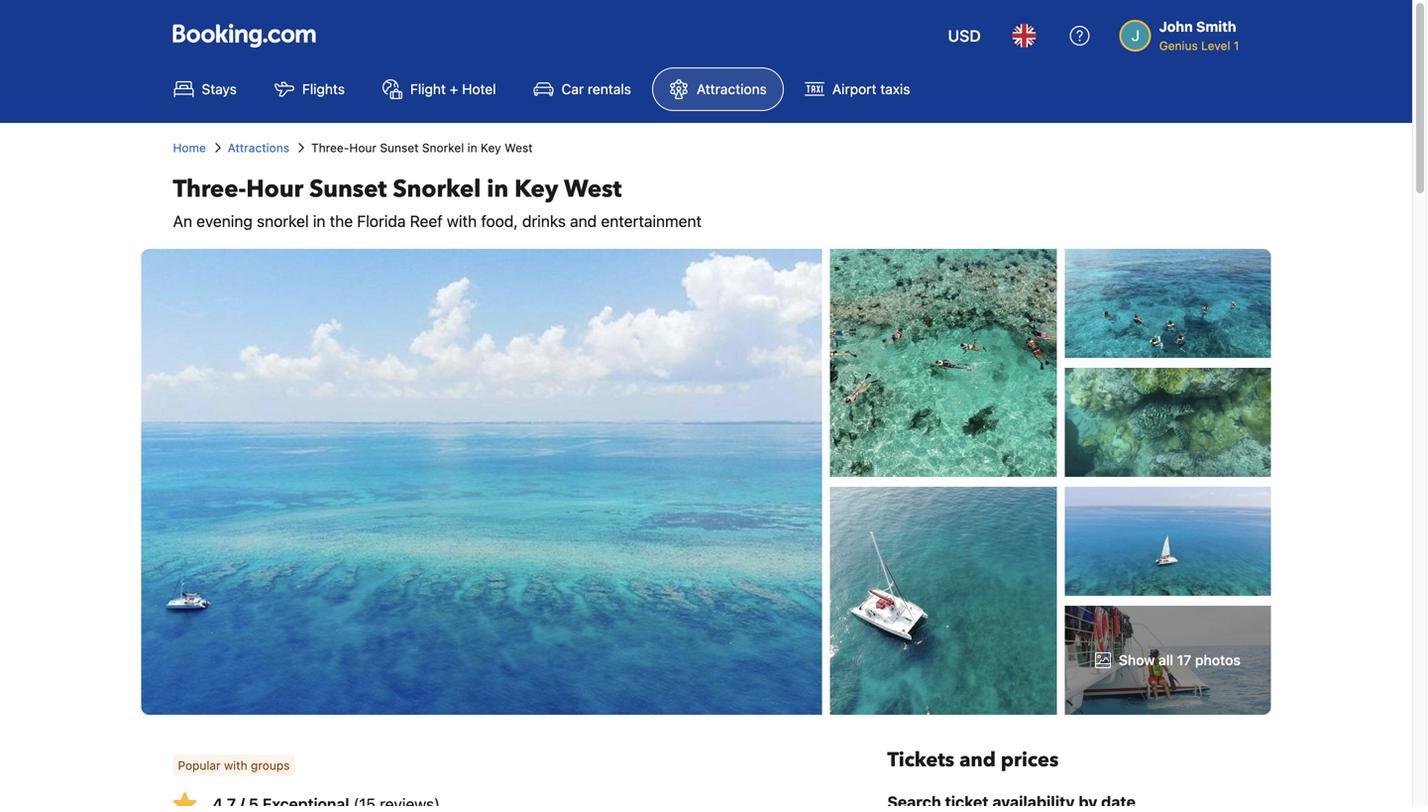 Task type: locate. For each thing, give the bounding box(es) containing it.
0 vertical spatial and
[[570, 212, 597, 231]]

hour up snorkel
[[246, 173, 304, 206]]

john
[[1160, 18, 1194, 35]]

0 vertical spatial sunset
[[380, 141, 419, 155]]

with
[[447, 212, 477, 231], [224, 759, 248, 773]]

west up 'food,'
[[505, 141, 533, 155]]

food,
[[481, 212, 518, 231]]

and
[[570, 212, 597, 231], [960, 747, 997, 774]]

0 vertical spatial snorkel
[[422, 141, 464, 155]]

1 horizontal spatial with
[[447, 212, 477, 231]]

all
[[1159, 652, 1174, 668]]

1 horizontal spatial and
[[960, 747, 997, 774]]

0 horizontal spatial hour
[[246, 173, 304, 206]]

1 vertical spatial attractions link
[[228, 139, 290, 157]]

level
[[1202, 39, 1231, 53]]

1 vertical spatial hour
[[246, 173, 304, 206]]

key
[[481, 141, 501, 155], [515, 173, 559, 206]]

1 vertical spatial and
[[960, 747, 997, 774]]

1 vertical spatial key
[[515, 173, 559, 206]]

popular with groups
[[178, 759, 290, 773]]

0 vertical spatial west
[[505, 141, 533, 155]]

three- down flights
[[311, 141, 349, 155]]

0 vertical spatial key
[[481, 141, 501, 155]]

0 horizontal spatial in
[[313, 212, 326, 231]]

genius
[[1160, 39, 1199, 53]]

three- for three-hour sunset snorkel in key west an evening snorkel in the florida reef with food, drinks and entertainment
[[173, 173, 246, 206]]

airport taxis
[[833, 81, 911, 97]]

0 vertical spatial attractions
[[697, 81, 767, 97]]

in up 'food,'
[[487, 173, 509, 206]]

0 vertical spatial attractions link
[[652, 67, 784, 111]]

in for three-hour sunset snorkel in key west
[[468, 141, 478, 155]]

hour for three-hour sunset snorkel in key west an evening snorkel in the florida reef with food, drinks and entertainment
[[246, 173, 304, 206]]

usd
[[949, 26, 981, 45]]

snorkel up the three-hour sunset snorkel in key west an evening snorkel in the florida reef with food, drinks and entertainment
[[422, 141, 464, 155]]

home link
[[173, 139, 206, 157]]

with left the groups
[[224, 759, 248, 773]]

1 horizontal spatial attractions
[[697, 81, 767, 97]]

sunset up the the
[[309, 173, 387, 206]]

key for three-hour sunset snorkel in key west an evening snorkel in the florida reef with food, drinks and entertainment
[[515, 173, 559, 206]]

snorkel inside the three-hour sunset snorkel in key west an evening snorkel in the florida reef with food, drinks and entertainment
[[393, 173, 481, 206]]

0 vertical spatial in
[[468, 141, 478, 155]]

hour inside the three-hour sunset snorkel in key west an evening snorkel in the florida reef with food, drinks and entertainment
[[246, 173, 304, 206]]

snorkel
[[422, 141, 464, 155], [393, 173, 481, 206]]

three-hour sunset snorkel in key west an evening snorkel in the florida reef with food, drinks and entertainment
[[173, 173, 702, 231]]

drinks
[[522, 212, 566, 231]]

key inside the three-hour sunset snorkel in key west an evening snorkel in the florida reef with food, drinks and entertainment
[[515, 173, 559, 206]]

flight
[[410, 81, 446, 97]]

and right drinks
[[570, 212, 597, 231]]

snorkel up the reef on the left of page
[[393, 173, 481, 206]]

show all 17 photos
[[1120, 652, 1241, 668]]

sunset down flight
[[380, 141, 419, 155]]

1 horizontal spatial three-
[[311, 141, 349, 155]]

three- inside the three-hour sunset snorkel in key west an evening snorkel in the florida reef with food, drinks and entertainment
[[173, 173, 246, 206]]

in
[[468, 141, 478, 155], [487, 173, 509, 206], [313, 212, 326, 231]]

sunset for three-hour sunset snorkel in key west an evening snorkel in the florida reef with food, drinks and entertainment
[[309, 173, 387, 206]]

and left prices
[[960, 747, 997, 774]]

1 horizontal spatial west
[[564, 173, 622, 206]]

0 vertical spatial with
[[447, 212, 477, 231]]

1 horizontal spatial hour
[[349, 141, 377, 155]]

1 horizontal spatial key
[[515, 173, 559, 206]]

in down hotel
[[468, 141, 478, 155]]

three-
[[311, 141, 349, 155], [173, 173, 246, 206]]

flight + hotel
[[410, 81, 496, 97]]

airport taxis link
[[788, 67, 928, 111]]

key up drinks
[[515, 173, 559, 206]]

1 vertical spatial snorkel
[[393, 173, 481, 206]]

2 horizontal spatial in
[[487, 173, 509, 206]]

in left the the
[[313, 212, 326, 231]]

with inside the three-hour sunset snorkel in key west an evening snorkel in the florida reef with food, drinks and entertainment
[[447, 212, 477, 231]]

flights
[[302, 81, 345, 97]]

car rentals link
[[517, 67, 648, 111]]

three- up evening
[[173, 173, 246, 206]]

sunset for three-hour sunset snorkel in key west
[[380, 141, 419, 155]]

1 vertical spatial three-
[[173, 173, 246, 206]]

west
[[505, 141, 533, 155], [564, 173, 622, 206]]

car rentals
[[562, 81, 632, 97]]

attractions
[[697, 81, 767, 97], [228, 141, 290, 155]]

sunset inside the three-hour sunset snorkel in key west an evening snorkel in the florida reef with food, drinks and entertainment
[[309, 173, 387, 206]]

west up drinks
[[564, 173, 622, 206]]

0 horizontal spatial key
[[481, 141, 501, 155]]

0 horizontal spatial with
[[224, 759, 248, 773]]

with right the reef on the left of page
[[447, 212, 477, 231]]

1 horizontal spatial in
[[468, 141, 478, 155]]

1 vertical spatial in
[[487, 173, 509, 206]]

0 vertical spatial three-
[[311, 141, 349, 155]]

1 vertical spatial west
[[564, 173, 622, 206]]

1 vertical spatial attractions
[[228, 141, 290, 155]]

0 horizontal spatial and
[[570, 212, 597, 231]]

attractions link
[[652, 67, 784, 111], [228, 139, 290, 157]]

hour
[[349, 141, 377, 155], [246, 173, 304, 206]]

2 vertical spatial in
[[313, 212, 326, 231]]

0 vertical spatial hour
[[349, 141, 377, 155]]

key down hotel
[[481, 141, 501, 155]]

hotel
[[462, 81, 496, 97]]

1 vertical spatial sunset
[[309, 173, 387, 206]]

1
[[1235, 39, 1240, 53]]

1 vertical spatial with
[[224, 759, 248, 773]]

sunset
[[380, 141, 419, 155], [309, 173, 387, 206]]

hour up florida
[[349, 141, 377, 155]]

0 horizontal spatial west
[[505, 141, 533, 155]]

west inside the three-hour sunset snorkel in key west an evening snorkel in the florida reef with food, drinks and entertainment
[[564, 173, 622, 206]]

0 horizontal spatial three-
[[173, 173, 246, 206]]

tickets
[[888, 747, 955, 774]]



Task type: vqa. For each thing, say whether or not it's contained in the screenshot.
Three-
yes



Task type: describe. For each thing, give the bounding box(es) containing it.
taxis
[[881, 81, 911, 97]]

reef
[[410, 212, 443, 231]]

groups
[[251, 759, 290, 773]]

and inside the three-hour sunset snorkel in key west an evening snorkel in the florida reef with food, drinks and entertainment
[[570, 212, 597, 231]]

0 horizontal spatial attractions
[[228, 141, 290, 155]]

show
[[1120, 652, 1156, 668]]

snorkel for three-hour sunset snorkel in key west an evening snorkel in the florida reef with food, drinks and entertainment
[[393, 173, 481, 206]]

photos
[[1196, 652, 1241, 668]]

booking.com image
[[173, 24, 316, 48]]

smith
[[1197, 18, 1237, 35]]

usd button
[[937, 12, 993, 59]]

stays link
[[157, 67, 254, 111]]

snorkel
[[257, 212, 309, 231]]

stays
[[202, 81, 237, 97]]

west for three-hour sunset snorkel in key west an evening snorkel in the florida reef with food, drinks and entertainment
[[564, 173, 622, 206]]

evening
[[197, 212, 253, 231]]

rentals
[[588, 81, 632, 97]]

popular
[[178, 759, 221, 773]]

home
[[173, 141, 206, 155]]

in for three-hour sunset snorkel in key west an evening snorkel in the florida reef with food, drinks and entertainment
[[487, 173, 509, 206]]

+
[[450, 81, 459, 97]]

1 horizontal spatial attractions link
[[652, 67, 784, 111]]

three- for three-hour sunset snorkel in key west
[[311, 141, 349, 155]]

your account menu john smith genius level 1 element
[[1120, 9, 1248, 55]]

flights link
[[258, 67, 362, 111]]

florida
[[357, 212, 406, 231]]

west for three-hour sunset snorkel in key west
[[505, 141, 533, 155]]

three-hour sunset snorkel in key west
[[311, 141, 533, 155]]

snorkel for three-hour sunset snorkel in key west
[[422, 141, 464, 155]]

car
[[562, 81, 584, 97]]

entertainment
[[601, 212, 702, 231]]

prices
[[1001, 747, 1059, 774]]

key for three-hour sunset snorkel in key west
[[481, 141, 501, 155]]

airport
[[833, 81, 877, 97]]

hour for three-hour sunset snorkel in key west
[[349, 141, 377, 155]]

an
[[173, 212, 192, 231]]

flight + hotel link
[[366, 67, 513, 111]]

john smith genius level 1
[[1160, 18, 1240, 53]]

17
[[1178, 652, 1192, 668]]

tickets and prices
[[888, 747, 1059, 774]]

the
[[330, 212, 353, 231]]

0 horizontal spatial attractions link
[[228, 139, 290, 157]]



